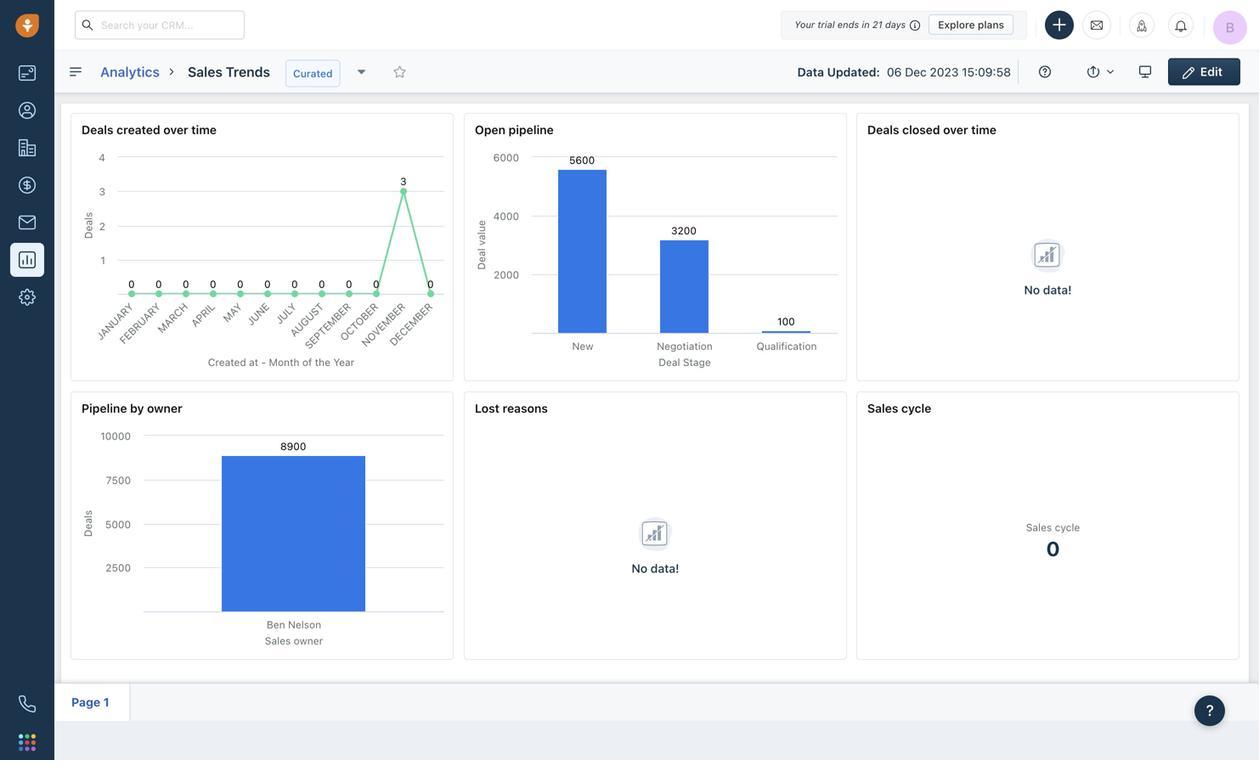 Task type: locate. For each thing, give the bounding box(es) containing it.
explore plans link
[[929, 14, 1014, 35]]

days
[[886, 19, 906, 30]]

send email image
[[1091, 18, 1103, 32]]

trial
[[818, 19, 835, 30]]

21
[[873, 19, 883, 30]]

explore plans
[[938, 19, 1005, 31]]



Task type: vqa. For each thing, say whether or not it's contained in the screenshot.
plans
yes



Task type: describe. For each thing, give the bounding box(es) containing it.
your trial ends in 21 days
[[795, 19, 906, 30]]

in
[[862, 19, 870, 30]]

plans
[[978, 19, 1005, 31]]

phone element
[[10, 688, 44, 722]]

freshworks switcher image
[[19, 735, 36, 752]]

Search your CRM... text field
[[75, 11, 245, 40]]

phone image
[[19, 696, 36, 713]]

ends
[[838, 19, 859, 30]]

explore
[[938, 19, 975, 31]]

your
[[795, 19, 815, 30]]



